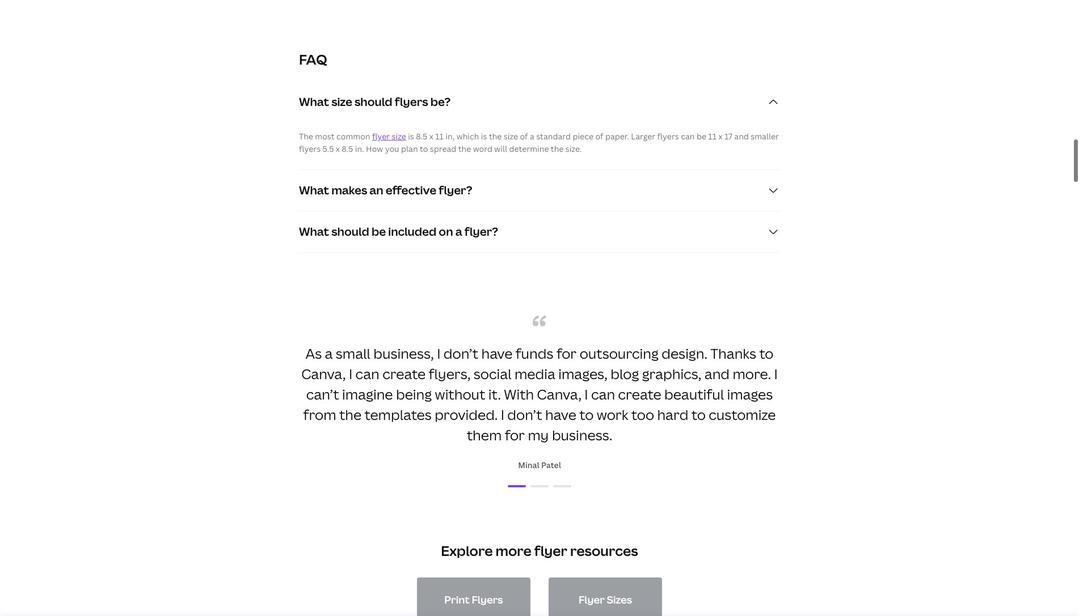 Task type: vqa. For each thing, say whether or not it's contained in the screenshot.
the Canva related to for
no



Task type: locate. For each thing, give the bounding box(es) containing it.
0 horizontal spatial 8.5
[[342, 144, 353, 155]]

to up business.
[[580, 406, 594, 424]]

0 horizontal spatial can
[[356, 365, 379, 384]]

blog
[[611, 365, 639, 384]]

x
[[429, 131, 433, 142], [719, 131, 723, 142], [336, 144, 340, 155]]

0 vertical spatial flyer
[[372, 131, 390, 142]]

0 vertical spatial and
[[734, 131, 749, 142]]

of right piece
[[596, 131, 604, 142]]

1 11 from the left
[[435, 131, 444, 142]]

2 horizontal spatial can
[[681, 131, 695, 142]]

and
[[734, 131, 749, 142], [705, 365, 730, 384]]

flyer right more
[[534, 542, 567, 561]]

have up business.
[[545, 406, 576, 424]]

8.5 up plan
[[416, 131, 427, 142]]

1 horizontal spatial is
[[481, 131, 487, 142]]

be left 17
[[697, 131, 706, 142]]

explore more flyer resources
[[441, 542, 638, 561]]

be
[[697, 131, 706, 142], [372, 224, 386, 239]]

0 vertical spatial be
[[697, 131, 706, 142]]

size.
[[566, 144, 582, 155]]

canva, up can't
[[301, 365, 346, 384]]

don't
[[444, 344, 478, 363], [508, 406, 542, 424]]

plan
[[401, 144, 418, 155]]

2 vertical spatial can
[[591, 385, 615, 404]]

create
[[383, 365, 426, 384], [618, 385, 661, 404]]

0 vertical spatial flyer?
[[439, 183, 472, 198]]

more.
[[733, 365, 771, 384]]

how
[[366, 144, 383, 155]]

a
[[530, 131, 534, 142], [455, 224, 462, 239], [325, 344, 333, 363]]

flyers down the
[[299, 144, 321, 155]]

1 vertical spatial flyers
[[657, 131, 679, 142]]

0 horizontal spatial 11
[[435, 131, 444, 142]]

them
[[467, 426, 502, 445]]

0 horizontal spatial for
[[505, 426, 525, 445]]

canva, down images,
[[537, 385, 582, 404]]

size up you at the left top
[[392, 131, 406, 142]]

2 11 from the left
[[708, 131, 717, 142]]

design.
[[662, 344, 708, 363]]

1 vertical spatial can
[[356, 365, 379, 384]]

being
[[396, 385, 432, 404]]

0 horizontal spatial a
[[325, 344, 333, 363]]

is up word
[[481, 131, 487, 142]]

have up social
[[482, 344, 513, 363]]

customize
[[709, 406, 776, 424]]

1 vertical spatial be
[[372, 224, 386, 239]]

a right as
[[325, 344, 333, 363]]

should down makes
[[331, 224, 369, 239]]

for left my
[[505, 426, 525, 445]]

1 vertical spatial canva,
[[537, 385, 582, 404]]

x left 17
[[719, 131, 723, 142]]

0 horizontal spatial be
[[372, 224, 386, 239]]

piece
[[573, 131, 594, 142]]

1 vertical spatial flyer?
[[465, 224, 498, 239]]

is up plan
[[408, 131, 414, 142]]

1 vertical spatial a
[[455, 224, 462, 239]]

0 vertical spatial canva,
[[301, 365, 346, 384]]

1 horizontal spatial for
[[557, 344, 577, 363]]

2 vertical spatial flyers
[[299, 144, 321, 155]]

flyer up how
[[372, 131, 390, 142]]

8.5 left in.
[[342, 144, 353, 155]]

the
[[299, 131, 313, 142]]

1 horizontal spatial don't
[[508, 406, 542, 424]]

determine
[[509, 144, 549, 155]]

as
[[306, 344, 322, 363]]

flyer size link
[[372, 131, 406, 142]]

from
[[303, 406, 336, 424]]

business.
[[552, 426, 612, 445]]

print flyers link
[[417, 578, 531, 617]]

an
[[370, 183, 383, 198]]

minal patel
[[518, 460, 561, 471]]

2 vertical spatial what
[[299, 224, 329, 239]]

a inside is 8.5 x 11 in, which is the size of a standard piece of paper. larger flyers can be 11 x 17 and smaller flyers 5.5 x 8.5 in. how you plan to spread the word will determine the size.
[[530, 131, 534, 142]]

what makes an effective flyer?
[[299, 183, 472, 198]]

2 horizontal spatial a
[[530, 131, 534, 142]]

word
[[473, 144, 493, 155]]

0 vertical spatial 8.5
[[416, 131, 427, 142]]

1 vertical spatial have
[[545, 406, 576, 424]]

flyers inside what size should flyers be? dropdown button
[[395, 94, 428, 110]]

i
[[437, 344, 441, 363], [349, 365, 353, 384], [774, 365, 778, 384], [585, 385, 588, 404], [501, 406, 504, 424]]

have
[[482, 344, 513, 363], [545, 406, 576, 424]]

1 vertical spatial don't
[[508, 406, 542, 424]]

1 horizontal spatial of
[[596, 131, 604, 142]]

on
[[439, 224, 453, 239]]

canva,
[[301, 365, 346, 384], [537, 385, 582, 404]]

flyers
[[395, 94, 428, 110], [657, 131, 679, 142], [299, 144, 321, 155]]

the
[[489, 131, 502, 142], [458, 144, 471, 155], [551, 144, 564, 155], [339, 406, 362, 424]]

0 horizontal spatial flyers
[[299, 144, 321, 155]]

1 horizontal spatial create
[[618, 385, 661, 404]]

size up will
[[504, 131, 518, 142]]

0 horizontal spatial have
[[482, 344, 513, 363]]

for
[[557, 344, 577, 363], [505, 426, 525, 445]]

patel
[[541, 460, 561, 471]]

0 horizontal spatial don't
[[444, 344, 478, 363]]

be?
[[431, 94, 451, 110]]

11 left in,
[[435, 131, 444, 142]]

1 horizontal spatial can
[[591, 385, 615, 404]]

you
[[385, 144, 399, 155]]

is
[[408, 131, 414, 142], [481, 131, 487, 142]]

flyer? right on
[[465, 224, 498, 239]]

effective
[[386, 183, 436, 198]]

outsourcing
[[580, 344, 659, 363]]

create down business,
[[383, 365, 426, 384]]

flyers
[[472, 594, 503, 607]]

2 of from the left
[[596, 131, 604, 142]]

a inside dropdown button
[[455, 224, 462, 239]]

0 vertical spatial what
[[299, 94, 329, 110]]

what
[[299, 94, 329, 110], [299, 183, 329, 198], [299, 224, 329, 239]]

0 vertical spatial flyers
[[395, 94, 428, 110]]

don't down with
[[508, 406, 542, 424]]

work
[[597, 406, 628, 424]]

0 horizontal spatial of
[[520, 131, 528, 142]]

beautiful
[[664, 385, 724, 404]]

the down imagine at left bottom
[[339, 406, 362, 424]]

1 vertical spatial for
[[505, 426, 525, 445]]

0 horizontal spatial create
[[383, 365, 426, 384]]

should
[[355, 94, 392, 110], [331, 224, 369, 239]]

x right 5.5
[[336, 144, 340, 155]]

funds
[[516, 344, 554, 363]]

flyers left be?
[[395, 94, 428, 110]]

to right plan
[[420, 144, 428, 155]]

graphics,
[[642, 365, 702, 384]]

0 horizontal spatial size
[[331, 94, 352, 110]]

1 horizontal spatial a
[[455, 224, 462, 239]]

can left 17
[[681, 131, 695, 142]]

to inside is 8.5 x 11 in, which is the size of a standard piece of paper. larger flyers can be 11 x 17 and smaller flyers 5.5 x 8.5 in. how you plan to spread the word will determine the size.
[[420, 144, 428, 155]]

2 what from the top
[[299, 183, 329, 198]]

flyer?
[[439, 183, 472, 198], [465, 224, 498, 239]]

1 horizontal spatial and
[[734, 131, 749, 142]]

1 vertical spatial and
[[705, 365, 730, 384]]

without
[[435, 385, 485, 404]]

can
[[681, 131, 695, 142], [356, 365, 379, 384], [591, 385, 615, 404]]

1 is from the left
[[408, 131, 414, 142]]

1 vertical spatial what
[[299, 183, 329, 198]]

a up determine
[[530, 131, 534, 142]]

flyer
[[372, 131, 390, 142], [534, 542, 567, 561]]

2 horizontal spatial size
[[504, 131, 518, 142]]

size up 'the most common flyer size'
[[331, 94, 352, 110]]

be left included
[[372, 224, 386, 239]]

0 vertical spatial should
[[355, 94, 392, 110]]

what inside 'dropdown button'
[[299, 183, 329, 198]]

resources
[[570, 542, 638, 561]]

2 horizontal spatial flyers
[[657, 131, 679, 142]]

0 vertical spatial don't
[[444, 344, 478, 363]]

1 what from the top
[[299, 94, 329, 110]]

11 left 17
[[708, 131, 717, 142]]

0 vertical spatial create
[[383, 365, 426, 384]]

0 vertical spatial a
[[530, 131, 534, 142]]

1 vertical spatial flyer
[[534, 542, 567, 561]]

create up the too
[[618, 385, 661, 404]]

what size should flyers be?
[[299, 94, 451, 110]]

8.5
[[416, 131, 427, 142], [342, 144, 353, 155]]

0 horizontal spatial is
[[408, 131, 414, 142]]

0 horizontal spatial and
[[705, 365, 730, 384]]

1 vertical spatial 8.5
[[342, 144, 353, 155]]

and down thanks
[[705, 365, 730, 384]]

1 horizontal spatial flyers
[[395, 94, 428, 110]]

of up determine
[[520, 131, 528, 142]]

11
[[435, 131, 444, 142], [708, 131, 717, 142]]

0 vertical spatial have
[[482, 344, 513, 363]]

and right 17
[[734, 131, 749, 142]]

3 what from the top
[[299, 224, 329, 239]]

flyer? up on
[[439, 183, 472, 198]]

1 horizontal spatial 8.5
[[416, 131, 427, 142]]

can up 'work'
[[591, 385, 615, 404]]

it.
[[488, 385, 501, 404]]

x up spread
[[429, 131, 433, 142]]

0 vertical spatial can
[[681, 131, 695, 142]]

flyers right larger
[[657, 131, 679, 142]]

1 horizontal spatial 11
[[708, 131, 717, 142]]

what should be included on a flyer?
[[299, 224, 498, 239]]

of
[[520, 131, 528, 142], [596, 131, 604, 142]]

standard
[[536, 131, 571, 142]]

1 vertical spatial should
[[331, 224, 369, 239]]

can up imagine at left bottom
[[356, 365, 379, 384]]

don't up flyers,
[[444, 344, 478, 363]]

i up flyers,
[[437, 344, 441, 363]]

for up images,
[[557, 344, 577, 363]]

should up flyer size link
[[355, 94, 392, 110]]

paper.
[[605, 131, 629, 142]]

which
[[457, 131, 479, 142]]

2 vertical spatial a
[[325, 344, 333, 363]]

a right on
[[455, 224, 462, 239]]

business,
[[374, 344, 434, 363]]

provided.
[[435, 406, 498, 424]]

1 horizontal spatial be
[[697, 131, 706, 142]]



Task type: describe. For each thing, give the bounding box(es) containing it.
print flyers
[[445, 594, 503, 607]]

smaller
[[751, 131, 779, 142]]

is 8.5 x 11 in, which is the size of a standard piece of paper. larger flyers can be 11 x 17 and smaller flyers 5.5 x 8.5 in. how you plan to spread the word will determine the size.
[[299, 131, 779, 155]]

social
[[474, 365, 512, 384]]

i down the small
[[349, 365, 353, 384]]

what for what should be included on a flyer?
[[299, 224, 329, 239]]

size inside dropdown button
[[331, 94, 352, 110]]

be inside dropdown button
[[372, 224, 386, 239]]

1 horizontal spatial size
[[392, 131, 406, 142]]

images,
[[559, 365, 608, 384]]

flyer? inside dropdown button
[[465, 224, 498, 239]]

in.
[[355, 144, 364, 155]]

will
[[494, 144, 507, 155]]

what for what makes an effective flyer?
[[299, 183, 329, 198]]

2 is from the left
[[481, 131, 487, 142]]

to up more.
[[759, 344, 774, 363]]

2 horizontal spatial x
[[719, 131, 723, 142]]

media
[[515, 365, 555, 384]]

the down which
[[458, 144, 471, 155]]

sizes
[[607, 594, 632, 607]]

small
[[336, 344, 370, 363]]

1 vertical spatial create
[[618, 385, 661, 404]]

and inside as a small business, i don't have funds for outsourcing design. thanks to canva, i can create flyers, social media images, blog graphics, and more. i can't imagine being without it. with canva, i can create beautiful images from the templates provided. i don't have to work too hard to customize them for my business.
[[705, 365, 730, 384]]

images
[[727, 385, 773, 404]]

to down 'beautiful'
[[692, 406, 706, 424]]

flyers,
[[429, 365, 471, 384]]

the most common flyer size
[[299, 131, 406, 142]]

flyer
[[579, 594, 605, 607]]

what makes an effective flyer? button
[[299, 170, 780, 211]]

templates
[[365, 406, 432, 424]]

more
[[496, 542, 532, 561]]

the up will
[[489, 131, 502, 142]]

flyer? inside 'dropdown button'
[[439, 183, 472, 198]]

1 horizontal spatial flyer
[[534, 542, 567, 561]]

5.5
[[323, 144, 334, 155]]

makes
[[331, 183, 367, 198]]

too
[[631, 406, 654, 424]]

0 vertical spatial for
[[557, 344, 577, 363]]

explore
[[441, 542, 493, 561]]

0 horizontal spatial flyer
[[372, 131, 390, 142]]

common
[[336, 131, 370, 142]]

the inside as a small business, i don't have funds for outsourcing design. thanks to canva, i can create flyers, social media images, blog graphics, and more. i can't imagine being without it. with canva, i can create beautiful images from the templates provided. i don't have to work too hard to customize them for my business.
[[339, 406, 362, 424]]

quotation mark image
[[533, 315, 546, 327]]

and inside is 8.5 x 11 in, which is the size of a standard piece of paper. larger flyers can be 11 x 17 and smaller flyers 5.5 x 8.5 in. how you plan to spread the word will determine the size.
[[734, 131, 749, 142]]

most
[[315, 131, 335, 142]]

1 horizontal spatial x
[[429, 131, 433, 142]]

size inside is 8.5 x 11 in, which is the size of a standard piece of paper. larger flyers can be 11 x 17 and smaller flyers 5.5 x 8.5 in. how you plan to spread the word will determine the size.
[[504, 131, 518, 142]]

with
[[504, 385, 534, 404]]

what for what size should flyers be?
[[299, 94, 329, 110]]

can inside is 8.5 x 11 in, which is the size of a standard piece of paper. larger flyers can be 11 x 17 and smaller flyers 5.5 x 8.5 in. how you plan to spread the word will determine the size.
[[681, 131, 695, 142]]

can't
[[306, 385, 339, 404]]

i down images,
[[585, 385, 588, 404]]

thanks
[[711, 344, 756, 363]]

in,
[[446, 131, 455, 142]]

a inside as a small business, i don't have funds for outsourcing design. thanks to canva, i can create flyers, social media images, blog graphics, and more. i can't imagine being without it. with canva, i can create beautiful images from the templates provided. i don't have to work too hard to customize them for my business.
[[325, 344, 333, 363]]

select a quotation tab list
[[301, 480, 778, 494]]

imagine
[[342, 385, 393, 404]]

1 horizontal spatial have
[[545, 406, 576, 424]]

what should be included on a flyer? button
[[299, 212, 780, 252]]

as a small business, i don't have funds for outsourcing design. thanks to canva, i can create flyers, social media images, blog graphics, and more. i can't imagine being without it. with canva, i can create beautiful images from the templates provided. i don't have to work too hard to customize them for my business.
[[301, 344, 778, 445]]

0 horizontal spatial canva,
[[301, 365, 346, 384]]

0 horizontal spatial x
[[336, 144, 340, 155]]

17
[[725, 131, 733, 142]]

be inside is 8.5 x 11 in, which is the size of a standard piece of paper. larger flyers can be 11 x 17 and smaller flyers 5.5 x 8.5 in. how you plan to spread the word will determine the size.
[[697, 131, 706, 142]]

what size should flyers be? button
[[299, 82, 780, 123]]

my
[[528, 426, 549, 445]]

hard
[[657, 406, 689, 424]]

included
[[388, 224, 437, 239]]

i down 'it.'
[[501, 406, 504, 424]]

larger
[[631, 131, 656, 142]]

flyer sizes link
[[549, 578, 662, 617]]

1 horizontal spatial canva,
[[537, 385, 582, 404]]

print
[[445, 594, 470, 607]]

spread
[[430, 144, 456, 155]]

faq
[[299, 50, 327, 69]]

flyer sizes
[[579, 594, 632, 607]]

minal
[[518, 460, 540, 471]]

the down standard
[[551, 144, 564, 155]]

i right more.
[[774, 365, 778, 384]]

1 of from the left
[[520, 131, 528, 142]]



